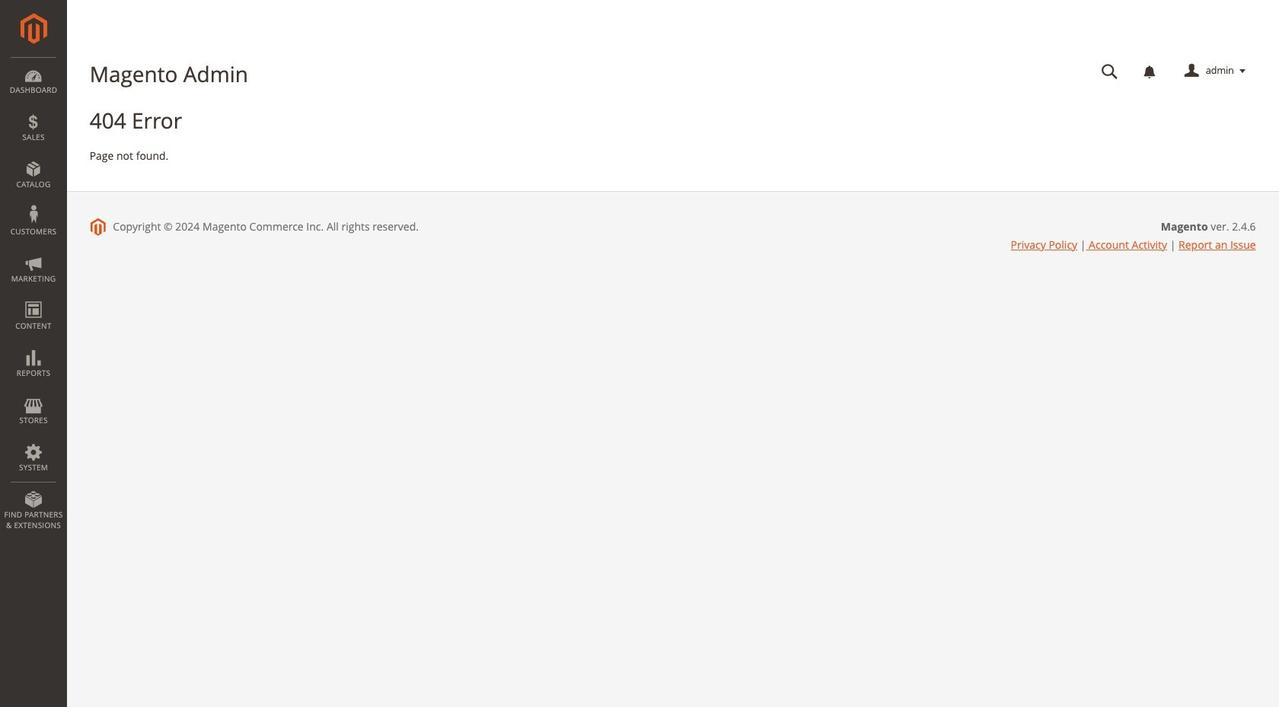 Task type: locate. For each thing, give the bounding box(es) containing it.
magento admin panel image
[[20, 13, 47, 44]]

None text field
[[1091, 58, 1129, 85]]

menu bar
[[0, 57, 67, 539]]



